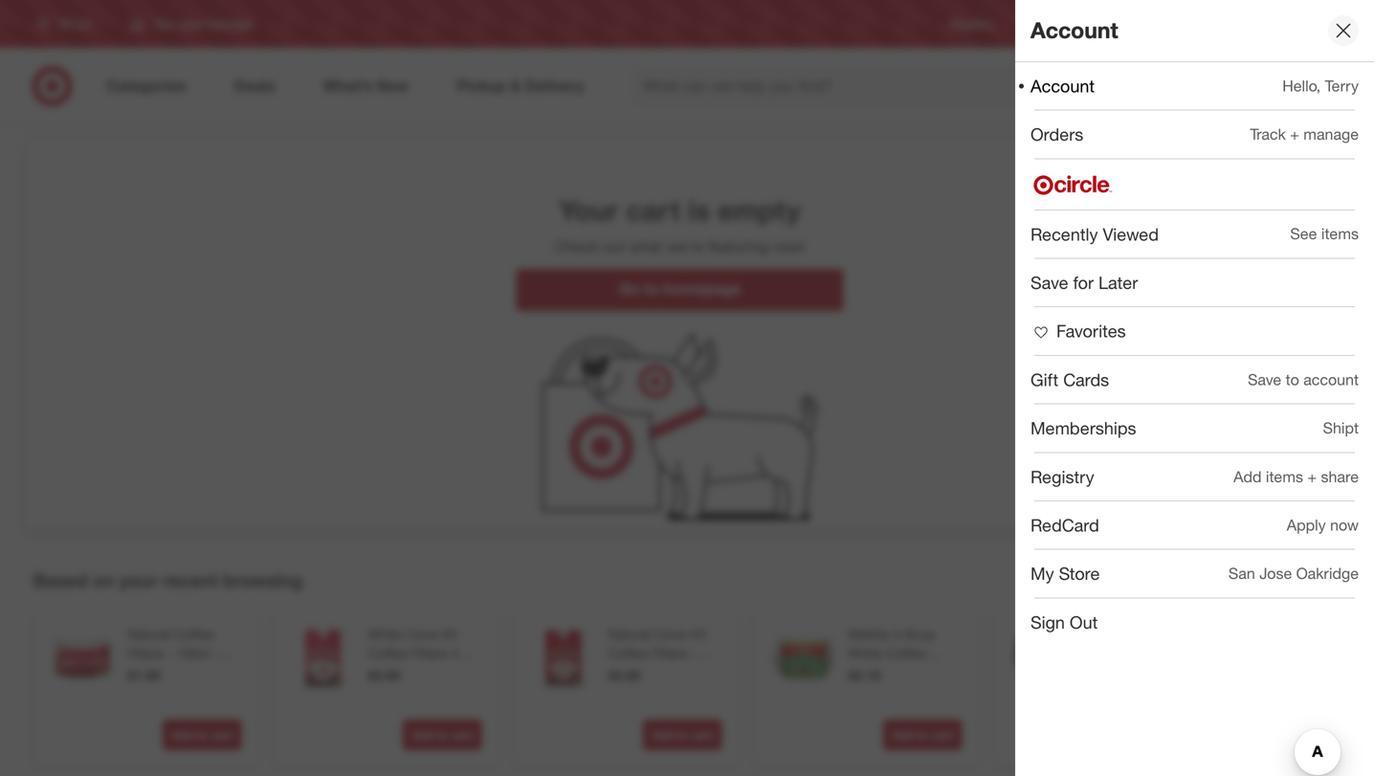 Task type: locate. For each thing, give the bounding box(es) containing it.
1 horizontal spatial save
[[1248, 370, 1282, 389]]

1 horizontal spatial +
[[1308, 467, 1317, 486]]

pantry™ down 40ct on the left bottom
[[608, 684, 655, 700]]

save to account
[[1248, 370, 1359, 389]]

0 horizontal spatial save
[[1031, 272, 1069, 293]]

1 cone from the left
[[406, 626, 438, 643]]

2 melitta from the left
[[1089, 626, 1129, 643]]

1 horizontal spatial natural
[[608, 626, 651, 643]]

share
[[1321, 467, 1359, 486]]

gift
[[1031, 369, 1059, 390]]

1 vertical spatial save
[[1248, 370, 1282, 389]]

melitta for white
[[848, 626, 889, 643]]

cart for melitta 4-6cup white coffee filters 200ct
[[931, 728, 954, 742]]

cone inside white cone #2 coffee filters 40 ct - market pantry™
[[406, 626, 438, 643]]

account
[[1031, 17, 1118, 44], [1031, 76, 1095, 96]]

coffee up the 100ct
[[174, 626, 214, 643]]

2 natural from the left
[[608, 626, 651, 643]]

to inside account dialog
[[1286, 370, 1299, 389]]

add to cart down white cone #2 coffee filters 40 ct - market pantry™ link
[[412, 728, 473, 742]]

0 horizontal spatial redcard
[[1031, 515, 1099, 536]]

cart for natural cone #4 coffee filters - 40ct - market pantry™
[[691, 728, 714, 742]]

-
[[168, 645, 173, 662], [214, 645, 219, 662], [692, 645, 697, 662], [383, 664, 388, 681], [638, 664, 643, 681]]

cone left #4
[[655, 626, 687, 643]]

account up 'account hello, terry' 'element'
[[1031, 17, 1118, 44]]

1 market from the left
[[128, 664, 169, 681]]

save left account
[[1248, 370, 1282, 389]]

recent
[[163, 570, 218, 592]]

- right 40ct on the left bottom
[[638, 664, 643, 681]]

go
[[619, 280, 640, 298]]

natural
[[128, 626, 171, 643], [608, 626, 651, 643]]

4-
[[893, 626, 905, 643]]

account hello, terry element
[[1031, 76, 1095, 96]]

200ct inside melitta 8-12cup super premium coffee filters 200ct
[[1089, 684, 1122, 700]]

to right go in the left top of the page
[[645, 280, 659, 298]]

registry left weekly
[[951, 17, 993, 31]]

1 add to cart button from the left
[[163, 720, 242, 751]]

redcard right ad
[[1109, 17, 1155, 31]]

pantry™ down ct
[[368, 684, 414, 700]]

0 horizontal spatial cone
[[406, 626, 438, 643]]

go to homepage link
[[516, 269, 844, 311]]

cart down the melitta 4-6cup white coffee filters 200ct link
[[931, 728, 954, 742]]

cart down natural coffee filters - 100ct - market pantry™ link
[[211, 728, 233, 742]]

#2
[[442, 626, 458, 643]]

1 vertical spatial items
[[1266, 467, 1304, 486]]

1 horizontal spatial market
[[392, 664, 434, 681]]

filters inside natural coffee filters - 100ct - market pantry™
[[128, 645, 164, 662]]

white cone #2 coffee filters 40 ct - market pantry™
[[368, 626, 466, 700]]

weekly
[[1024, 17, 1061, 31]]

save
[[1031, 272, 1069, 293], [1248, 370, 1282, 389]]

0 vertical spatial redcard
[[1109, 17, 1155, 31]]

find stores link
[[1280, 16, 1338, 32]]

0 vertical spatial +
[[1290, 125, 1300, 144]]

items right the see
[[1322, 225, 1359, 243]]

to for natural coffee filters - 100ct - market pantry™
[[196, 728, 207, 742]]

weekly ad
[[1024, 17, 1078, 31]]

add left share
[[1234, 467, 1262, 486]]

1 horizontal spatial white
[[848, 645, 883, 662]]

2 horizontal spatial pantry™
[[608, 684, 655, 700]]

1 horizontal spatial redcard
[[1109, 17, 1155, 31]]

registry
[[951, 17, 993, 31], [1031, 466, 1095, 487]]

0 vertical spatial registry
[[951, 17, 993, 31]]

white up $2.19
[[848, 645, 883, 662]]

0 horizontal spatial white
[[368, 626, 402, 643]]

+ left share
[[1308, 467, 1317, 486]]

add down white cone #2 coffee filters 40 ct - market pantry™
[[412, 728, 433, 742]]

1 add to cart from the left
[[171, 728, 233, 742]]

melitta up super
[[1089, 626, 1129, 643]]

$1.99
[[128, 667, 160, 684]]

natural inside 'natural cone #4 coffee filters - 40ct - market pantry™'
[[608, 626, 651, 643]]

add to cart button down the 100ct
[[163, 720, 242, 751]]

market inside white cone #2 coffee filters 40 ct - market pantry™
[[392, 664, 434, 681]]

add to cart button down natural cone #4 coffee filters - 40ct - market pantry™ link
[[643, 720, 722, 751]]

market right $2.89
[[647, 664, 689, 681]]

terry
[[1325, 76, 1359, 95]]

add items + share
[[1234, 467, 1359, 486]]

natural cone #4 coffee filters - 40ct - market pantry™
[[608, 626, 706, 700]]

natural cone #4 coffee filters - 40ct - market pantry™ image
[[530, 625, 597, 692]]

cart down natural cone #4 coffee filters - 40ct - market pantry™ link
[[691, 728, 714, 742]]

filters inside melitta 4-6cup white coffee filters 200ct
[[848, 664, 885, 681]]

market right ct
[[392, 664, 434, 681]]

- left the 100ct
[[168, 645, 173, 662]]

orders
[[1031, 124, 1084, 145]]

1 horizontal spatial cone
[[655, 626, 687, 643]]

to left account
[[1286, 370, 1299, 389]]

market
[[128, 664, 169, 681], [392, 664, 434, 681], [647, 664, 689, 681]]

your
[[119, 570, 158, 592]]

cart for natural coffee filters - 100ct - market pantry™
[[211, 728, 233, 742]]

sign
[[1031, 612, 1065, 633]]

weekly ad link
[[1024, 16, 1078, 32]]

3 market from the left
[[647, 664, 689, 681]]

items for registry
[[1266, 467, 1304, 486]]

natural up 40ct on the left bottom
[[608, 626, 651, 643]]

1 horizontal spatial items
[[1322, 225, 1359, 243]]

What can we help you find? suggestions appear below search field
[[631, 65, 1108, 107]]

natural inside natural coffee filters - 100ct - market pantry™
[[128, 626, 171, 643]]

0 horizontal spatial melitta
[[848, 626, 889, 643]]

12cup
[[1146, 626, 1183, 643]]

oakridge
[[1297, 564, 1359, 583]]

items
[[1322, 225, 1359, 243], [1266, 467, 1304, 486]]

0 vertical spatial white
[[368, 626, 402, 643]]

add to cart down the 100ct
[[171, 728, 233, 742]]

1 horizontal spatial pantry™
[[368, 684, 414, 700]]

pantry™ inside white cone #2 coffee filters 40 ct - market pantry™
[[368, 684, 414, 700]]

what
[[629, 237, 663, 256]]

redcard inside account dialog
[[1031, 515, 1099, 536]]

white inside white cone #2 coffee filters 40 ct - market pantry™
[[368, 626, 402, 643]]

view favorites element
[[1031, 321, 1126, 341]]

add to cart down natural cone #4 coffee filters - 40ct - market pantry™ link
[[652, 728, 714, 742]]

- right ct
[[383, 664, 388, 681]]

based on your recent browsing
[[33, 570, 303, 592]]

1 vertical spatial 200ct
[[1089, 684, 1122, 700]]

1 vertical spatial account
[[1031, 76, 1095, 96]]

add for natural cone #4 coffee filters - 40ct - market pantry™
[[652, 728, 674, 742]]

redcard up my store
[[1031, 515, 1099, 536]]

0 horizontal spatial market
[[128, 664, 169, 681]]

your cart is empty
[[559, 193, 801, 227]]

2 cone from the left
[[655, 626, 687, 643]]

natural up $1.99 on the bottom of the page
[[128, 626, 171, 643]]

4 add to cart from the left
[[892, 728, 954, 742]]

filters
[[128, 645, 164, 662], [411, 645, 448, 662], [652, 645, 688, 662], [848, 664, 885, 681], [1132, 664, 1168, 681]]

later
[[1099, 272, 1138, 293]]

1 horizontal spatial melitta
[[1089, 626, 1129, 643]]

2 market from the left
[[392, 664, 434, 681]]

items for recently viewed
[[1322, 225, 1359, 243]]

to down the 100ct
[[196, 728, 207, 742]]

sign out
[[1031, 612, 1098, 633]]

0 vertical spatial account
[[1031, 17, 1118, 44]]

save left for
[[1031, 272, 1069, 293]]

4 add to cart button from the left
[[884, 720, 962, 751]]

browsing
[[223, 570, 303, 592]]

coffee up the '$2.69'
[[368, 645, 408, 662]]

add to cart button
[[163, 720, 242, 751], [403, 720, 482, 751], [643, 720, 722, 751], [884, 720, 962, 751]]

stores
[[1305, 17, 1338, 31]]

melitta 8-12cup super premium coffee filters 200ct
[[1089, 626, 1183, 700]]

to down natural cone #4 coffee filters - 40ct - market pantry™ link
[[677, 728, 688, 742]]

natural for -
[[128, 626, 171, 643]]

2 add to cart button from the left
[[403, 720, 482, 751]]

coffee down the 4-
[[887, 645, 926, 662]]

add to cart button down white cone #2 coffee filters 40 ct - market pantry™ link
[[403, 720, 482, 751]]

pantry™ inside 'natural cone #4 coffee filters - 40ct - market pantry™'
[[608, 684, 655, 700]]

add down the melitta 4-6cup white coffee filters 200ct link
[[892, 728, 914, 742]]

2 add to cart from the left
[[412, 728, 473, 742]]

find stores
[[1280, 17, 1338, 31]]

to down white cone #2 coffee filters 40 ct - market pantry™ link
[[437, 728, 448, 742]]

find
[[1280, 17, 1302, 31]]

3 add to cart from the left
[[652, 728, 714, 742]]

to
[[645, 280, 659, 298], [1286, 370, 1299, 389], [196, 728, 207, 742], [437, 728, 448, 742], [677, 728, 688, 742], [917, 728, 928, 742]]

jose
[[1260, 564, 1292, 583]]

1 natural from the left
[[128, 626, 171, 643]]

to down the melitta 4-6cup white coffee filters 200ct link
[[917, 728, 928, 742]]

pantry™ down the 100ct
[[173, 664, 219, 681]]

add inside account dialog
[[1234, 467, 1262, 486]]

+ right the track at the right of the page
[[1290, 125, 1300, 144]]

market inside 'natural cone #4 coffee filters - 40ct - market pantry™'
[[647, 664, 689, 681]]

account up orders
[[1031, 76, 1095, 96]]

market right natural coffee filters - 100ct - market pantry™ image
[[128, 664, 169, 681]]

1 vertical spatial +
[[1308, 467, 1317, 486]]

to for natural cone #4 coffee filters - 40ct - market pantry™
[[677, 728, 688, 742]]

registry down memberships
[[1031, 466, 1095, 487]]

0 vertical spatial save
[[1031, 272, 1069, 293]]

add to cart button down the melitta 4-6cup white coffee filters 200ct link
[[884, 720, 962, 751]]

homepage
[[664, 280, 741, 298]]

2 horizontal spatial market
[[647, 664, 689, 681]]

0 horizontal spatial 200ct
[[888, 664, 922, 681]]

cone
[[406, 626, 438, 643], [655, 626, 687, 643]]

0 vertical spatial 200ct
[[888, 664, 922, 681]]

natural coffee filters - 100ct - market pantry™ link
[[128, 625, 238, 681]]

coffee inside white cone #2 coffee filters 40 ct - market pantry™
[[368, 645, 408, 662]]

1 horizontal spatial 200ct
[[1089, 684, 1122, 700]]

out
[[603, 237, 625, 256]]

200ct down the 4-
[[888, 664, 922, 681]]

0 horizontal spatial items
[[1266, 467, 1304, 486]]

check
[[555, 237, 599, 256]]

ad
[[1064, 17, 1078, 31]]

0 horizontal spatial natural
[[128, 626, 171, 643]]

save for save for later
[[1031, 272, 1069, 293]]

add to cart button for natural cone #4 coffee filters - 40ct - market pantry™
[[643, 720, 722, 751]]

now!
[[773, 237, 805, 256]]

redcard
[[1109, 17, 1155, 31], [1031, 515, 1099, 536]]

items up apply
[[1266, 467, 1304, 486]]

coffee inside melitta 4-6cup white coffee filters 200ct
[[887, 645, 926, 662]]

add for white cone #2 coffee filters 40 ct - market pantry™
[[412, 728, 433, 742]]

add to cart down the melitta 4-6cup white coffee filters 200ct link
[[892, 728, 954, 742]]

cart up what
[[626, 193, 680, 227]]

1 melitta from the left
[[848, 626, 889, 643]]

3 add to cart button from the left
[[643, 720, 722, 751]]

200ct down super
[[1089, 684, 1122, 700]]

coffee inside natural coffee filters - 100ct - market pantry™
[[174, 626, 214, 643]]

0 horizontal spatial pantry™
[[173, 664, 219, 681]]

melitta inside melitta 8-12cup super premium coffee filters 200ct
[[1089, 626, 1129, 643]]

#4
[[691, 626, 706, 643]]

cart
[[626, 193, 680, 227], [211, 728, 233, 742], [451, 728, 473, 742], [691, 728, 714, 742], [931, 728, 954, 742]]

1 horizontal spatial registry
[[1031, 466, 1095, 487]]

white up ct
[[368, 626, 402, 643]]

coffee inside 'natural cone #4 coffee filters - 40ct - market pantry™'
[[608, 645, 648, 662]]

natural coffee filters - 100ct - market pantry™ image
[[49, 625, 116, 692]]

add down 'natural cone #4 coffee filters - 40ct - market pantry™'
[[652, 728, 674, 742]]

+
[[1290, 125, 1300, 144], [1308, 467, 1317, 486]]

1 vertical spatial white
[[848, 645, 883, 662]]

cone inside 'natural cone #4 coffee filters - 40ct - market pantry™'
[[655, 626, 687, 643]]

melitta inside melitta 4-6cup white coffee filters 200ct
[[848, 626, 889, 643]]

0 vertical spatial items
[[1322, 225, 1359, 243]]

cart for white cone #2 coffee filters 40 ct - market pantry™
[[451, 728, 473, 742]]

check out what we're featuring now!
[[555, 237, 805, 256]]

gift cards
[[1031, 369, 1109, 390]]

add down natural coffee filters - 100ct - market pantry™
[[171, 728, 193, 742]]

1 vertical spatial registry
[[1031, 466, 1095, 487]]

200ct
[[888, 664, 922, 681], [1089, 684, 1122, 700]]

pantry™ for $2.69
[[368, 684, 414, 700]]

save for later
[[1031, 272, 1138, 293]]

1 vertical spatial redcard
[[1031, 515, 1099, 536]]

cart down 40
[[451, 728, 473, 742]]

out
[[1070, 612, 1098, 633]]

coffee down super
[[1089, 664, 1128, 681]]

melitta left the 4-
[[848, 626, 889, 643]]

coffee
[[174, 626, 214, 643], [368, 645, 408, 662], [608, 645, 648, 662], [887, 645, 926, 662], [1089, 664, 1128, 681]]

cone left #2
[[406, 626, 438, 643]]

pantry™ for $2.89
[[608, 684, 655, 700]]

coffee up 40ct on the left bottom
[[608, 645, 648, 662]]



Task type: describe. For each thing, give the bounding box(es) containing it.
empty cart bullseye image
[[536, 323, 824, 529]]

natural for coffee
[[608, 626, 651, 643]]

add to cart button for natural coffee filters - 100ct - market pantry™
[[163, 720, 242, 751]]

help button
[[1286, 151, 1327, 182]]

melitta 4-6cup white coffee filters 200ct link
[[848, 625, 959, 681]]

white cone #2 coffee filters 40 ct - market pantry™ link
[[368, 625, 478, 700]]

go to homepage
[[619, 280, 741, 298]]

0 horizontal spatial registry
[[951, 17, 993, 31]]

40
[[451, 645, 466, 662]]

your
[[559, 193, 618, 227]]

100ct
[[177, 645, 210, 662]]

see items
[[1290, 225, 1359, 243]]

for
[[1073, 272, 1094, 293]]

8-
[[1133, 626, 1146, 643]]

add to cart for natural coffee filters - 100ct - market pantry™
[[171, 728, 233, 742]]

hello, terry
[[1283, 76, 1359, 95]]

pantry™ inside natural coffee filters - 100ct - market pantry™
[[173, 664, 219, 681]]

search
[[1094, 79, 1140, 97]]

manage
[[1304, 125, 1359, 144]]

add to cart button for melitta 4-6cup white coffee filters 200ct
[[884, 720, 962, 751]]

melitta 4-6cup white coffee filters 200ct
[[848, 626, 935, 681]]

cone for #4
[[655, 626, 687, 643]]

$2.19
[[848, 667, 881, 684]]

to for melitta 4-6cup white coffee filters 200ct
[[917, 728, 928, 742]]

add to cart for natural cone #4 coffee filters - 40ct - market pantry™
[[652, 728, 714, 742]]

account
[[1304, 370, 1359, 389]]

add to cart button for white cone #2 coffee filters 40 ct - market pantry™
[[403, 720, 482, 751]]

viewed
[[1103, 224, 1159, 244]]

coffee inside melitta 8-12cup super premium coffee filters 200ct
[[1089, 664, 1128, 681]]

add to cart for white cone #2 coffee filters 40 ct - market pantry™
[[412, 728, 473, 742]]

apply now
[[1287, 516, 1359, 534]]

cone for #2
[[406, 626, 438, 643]]

0 horizontal spatial +
[[1290, 125, 1300, 144]]

ct
[[368, 664, 379, 681]]

save for save to account
[[1248, 370, 1282, 389]]

2 account from the top
[[1031, 76, 1095, 96]]

now
[[1330, 516, 1359, 534]]

based
[[33, 570, 88, 592]]

200ct inside melitta 4-6cup white coffee filters 200ct
[[888, 664, 922, 681]]

to for white cone #2 coffee filters 40 ct - market pantry™
[[437, 728, 448, 742]]

natural coffee filters - 100ct - market pantry™
[[128, 626, 219, 681]]

cards
[[1064, 369, 1109, 390]]

melitta 8-12cup super premium coffee filters 200ct link
[[1089, 625, 1199, 700]]

see
[[1290, 225, 1317, 243]]

san
[[1229, 564, 1255, 583]]

market for $2.69
[[392, 664, 434, 681]]

melitta 4-6cup white coffee filters 200ct image
[[770, 625, 837, 692]]

sign out link
[[1015, 599, 1374, 646]]

1 account from the top
[[1031, 17, 1118, 44]]

classic 
[[1329, 626, 1374, 719]]

recently viewed
[[1031, 224, 1159, 244]]

recently
[[1031, 224, 1098, 244]]

track
[[1250, 125, 1286, 144]]

empty
[[718, 193, 801, 227]]

add to cart for melitta 4-6cup white coffee filters 200ct
[[892, 728, 954, 742]]

market inside natural coffee filters - 100ct - market pantry™
[[128, 664, 169, 681]]

melitta 8-12cup super premium coffee filters 200ct image
[[1010, 625, 1077, 692]]

add for melitta 4-6cup white coffee filters 200ct
[[892, 728, 914, 742]]

favorites
[[1057, 321, 1126, 341]]

filters inside 'natural cone #4 coffee filters - 40ct - market pantry™'
[[652, 645, 688, 662]]

apply
[[1287, 516, 1326, 534]]

we're
[[667, 237, 704, 256]]

account dialog
[[1015, 0, 1374, 776]]

$2.89
[[608, 667, 641, 684]]

is
[[688, 193, 710, 227]]

- right the 100ct
[[214, 645, 219, 662]]

white cone #2 coffee filters 40 ct - market pantry™ image
[[290, 625, 357, 692]]

help
[[1294, 159, 1318, 174]]

redcard link
[[1109, 16, 1155, 32]]

on
[[93, 570, 114, 592]]

favorites link
[[1015, 307, 1374, 355]]

add for natural coffee filters - 100ct - market pantry™
[[171, 728, 193, 742]]

classic
[[1329, 626, 1372, 643]]

white inside melitta 4-6cup white coffee filters 200ct
[[848, 645, 883, 662]]

track + manage
[[1250, 125, 1359, 144]]

my
[[1031, 563, 1054, 584]]

store
[[1059, 563, 1100, 584]]

natural cone #4 coffee filters - 40ct - market pantry™ link
[[608, 625, 718, 700]]

- down #4
[[692, 645, 697, 662]]

registry inside account dialog
[[1031, 466, 1095, 487]]

my store
[[1031, 563, 1100, 584]]

shipt
[[1323, 419, 1359, 437]]

- inside white cone #2 coffee filters 40 ct - market pantry™
[[383, 664, 388, 681]]

market for $2.89
[[647, 664, 689, 681]]

san jose oakridge
[[1229, 564, 1359, 583]]

registry link
[[951, 16, 993, 32]]

hello,
[[1283, 76, 1321, 95]]

super
[[1089, 645, 1125, 662]]

filters inside melitta 8-12cup super premium coffee filters 200ct
[[1132, 664, 1168, 681]]

40ct
[[608, 664, 635, 681]]

featuring
[[708, 237, 769, 256]]

6cup
[[905, 626, 935, 643]]

filters inside white cone #2 coffee filters 40 ct - market pantry™
[[411, 645, 448, 662]]

save for later link
[[1015, 259, 1374, 306]]

premium
[[1129, 645, 1182, 662]]

search button
[[1094, 65, 1140, 111]]

$2.69
[[368, 667, 401, 684]]

melitta for super
[[1089, 626, 1129, 643]]

memberships
[[1031, 418, 1137, 438]]



Task type: vqa. For each thing, say whether or not it's contained in the screenshot.
Melitta inside Melitta 4-6cup White Coffee Filters 200ct
yes



